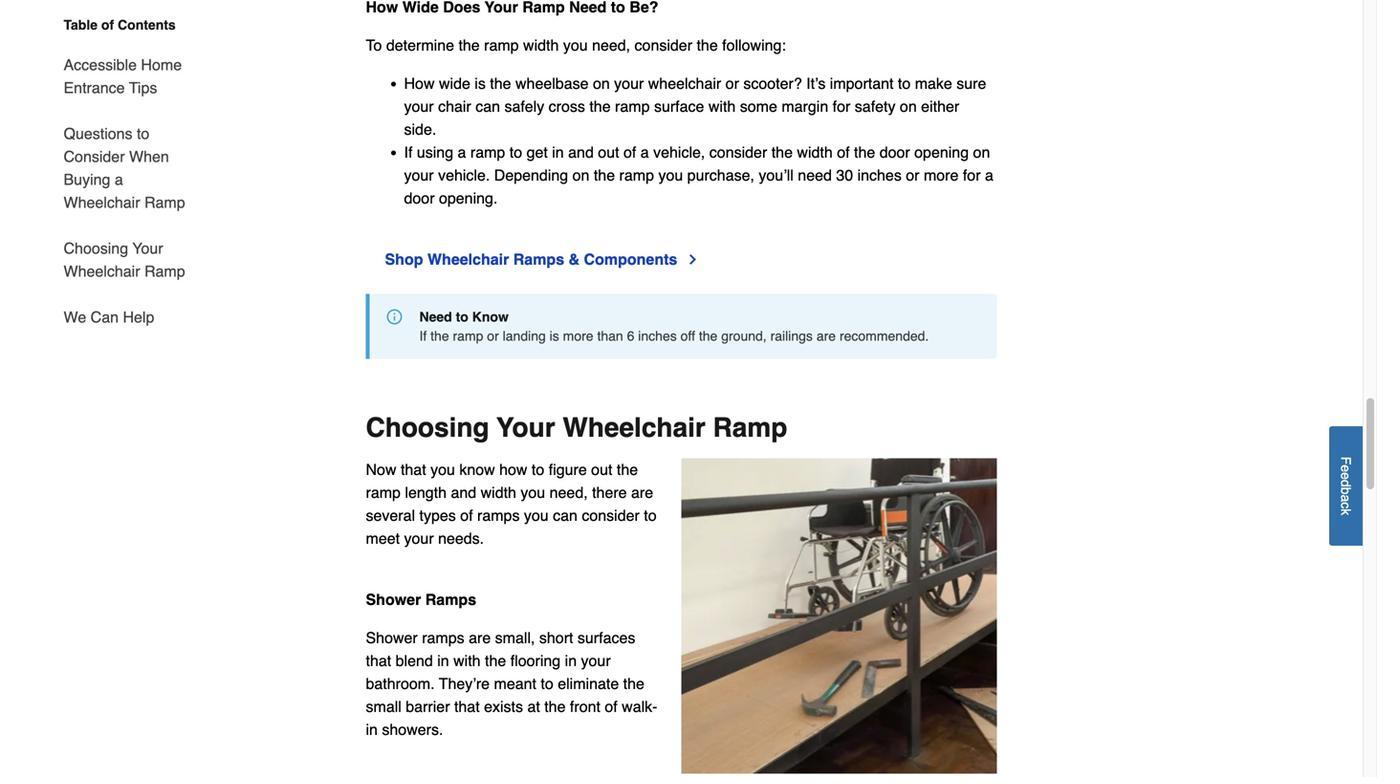 Task type: vqa. For each thing, say whether or not it's contained in the screenshot.
the topmost and
yes



Task type: describe. For each thing, give the bounding box(es) containing it.
the up safely
[[490, 74, 511, 92]]

2 vertical spatial ramp
[[713, 413, 788, 443]]

width inside how wide is the wheelbase on your wheelchair or scooter? it's important to make sure your chair can safely cross the ramp surface with some margin for safety on either side. if using a ramp to get in and out of a vehicle, consider the width of the door opening on your vehicle. depending on the ramp you purchase, you'll need 30 inches or more for a door opening.
[[797, 143, 833, 161]]

than
[[597, 329, 624, 344]]

table of contents element
[[48, 15, 192, 329]]

exists
[[484, 698, 523, 716]]

the up the walk-
[[623, 675, 645, 693]]

if inside need to know if the ramp or landing is more than 6 inches off the ground, railings are recommended.
[[420, 329, 427, 344]]

are inside shower ramps are small, short surfaces that blend in with the flooring in your bathroom. they're meant to eliminate the small barrier that exists at the front of walk- in showers.
[[469, 629, 491, 647]]

info image
[[387, 309, 402, 325]]

are inside need to know if the ramp or landing is more than 6 inches off the ground, railings are recommended.
[[817, 329, 836, 344]]

1 vertical spatial ramp
[[144, 263, 185, 280]]

how wide is the wheelbase on your wheelchair or scooter? it's important to make sure your chair can safely cross the ramp surface with some margin for safety on either side. if using a ramp to get in and out of a vehicle, consider the width of the door opening on your vehicle. depending on the ramp you purchase, you'll need 30 inches or more for a door opening.
[[404, 74, 994, 207]]

in inside how wide is the wheelbase on your wheelchair or scooter? it's important to make sure your chair can safely cross the ramp surface with some margin for safety on either side. if using a ramp to get in and out of a vehicle, consider the width of the door opening on your vehicle. depending on the ramp you purchase, you'll need 30 inches or more for a door opening.
[[552, 143, 564, 161]]

1 vertical spatial door
[[404, 189, 435, 207]]

2 e from the top
[[1339, 473, 1354, 480]]

eliminate
[[558, 675, 619, 693]]

the right at
[[545, 698, 566, 716]]

we
[[64, 309, 86, 326]]

it's
[[807, 74, 826, 92]]

shower ramps
[[366, 591, 477, 609]]

need to know if the ramp or landing is more than 6 inches off the ground, railings are recommended.
[[420, 309, 929, 344]]

is inside how wide is the wheelbase on your wheelchair or scooter? it's important to make sure your chair can safely cross the ramp surface with some margin for safety on either side. if using a ramp to get in and out of a vehicle, consider the width of the door opening on your vehicle. depending on the ramp you purchase, you'll need 30 inches or more for a door opening.
[[475, 74, 486, 92]]

ramp inside need to know if the ramp or landing is more than 6 inches off the ground, railings are recommended.
[[453, 329, 484, 344]]

surface
[[654, 97, 705, 115]]

front
[[570, 698, 601, 716]]

chevron right image
[[685, 252, 701, 267]]

entrance
[[64, 79, 125, 97]]

contents
[[118, 17, 176, 33]]

ramp up wheelbase
[[484, 36, 519, 54]]

now that you know how to figure out the ramp length and width you need, there are several types of ramps you can consider to meet your needs.
[[366, 461, 657, 548]]

can
[[91, 309, 119, 326]]

buying
[[64, 171, 110, 188]]

landing
[[503, 329, 546, 344]]

opening.
[[439, 189, 498, 207]]

can inside how wide is the wheelbase on your wheelchair or scooter? it's important to make sure your chair can safely cross the ramp surface with some margin for safety on either side. if using a ramp to get in and out of a vehicle, consider the width of the door opening on your vehicle. depending on the ramp you purchase, you'll need 30 inches or more for a door opening.
[[476, 97, 500, 115]]

railings
[[771, 329, 813, 344]]

important
[[830, 74, 894, 92]]

inches inside how wide is the wheelbase on your wheelchair or scooter? it's important to make sure your chair can safely cross the ramp surface with some margin for safety on either side. if using a ramp to get in and out of a vehicle, consider the width of the door opening on your vehicle. depending on the ramp you purchase, you'll need 30 inches or more for a door opening.
[[858, 166, 902, 184]]

tips
[[129, 79, 157, 97]]

your inside now that you know how to figure out the ramp length and width you need, there are several types of ramps you can consider to meet your needs.
[[404, 530, 434, 548]]

0 horizontal spatial ramps
[[425, 591, 477, 609]]

length
[[405, 484, 447, 502]]

the down safety
[[854, 143, 876, 161]]

are inside now that you know how to figure out the ramp length and width you need, there are several types of ramps you can consider to meet your needs.
[[631, 484, 654, 502]]

or inside need to know if the ramp or landing is more than 6 inches off the ground, railings are recommended.
[[487, 329, 499, 344]]

sure
[[957, 74, 987, 92]]

to
[[366, 36, 382, 54]]

of right table
[[101, 17, 114, 33]]

f e e d b a c k
[[1339, 457, 1354, 516]]

to inside need to know if the ramp or landing is more than 6 inches off the ground, railings are recommended.
[[456, 309, 469, 325]]

we can help
[[64, 309, 154, 326]]

on right depending
[[573, 166, 590, 184]]

of inside now that you know how to figure out the ramp length and width you need, there are several types of ramps you can consider to meet your needs.
[[460, 507, 473, 525]]

30
[[836, 166, 854, 184]]

0 horizontal spatial for
[[833, 97, 851, 115]]

you'll
[[759, 166, 794, 184]]

is inside need to know if the ramp or landing is more than 6 inches off the ground, railings are recommended.
[[550, 329, 559, 344]]

margin
[[782, 97, 829, 115]]

make
[[915, 74, 953, 92]]

choosing your wheelchair ramp inside table of contents element
[[64, 240, 185, 280]]

the up the wide
[[459, 36, 480, 54]]

your left wheelchair
[[614, 74, 644, 92]]

1 e from the top
[[1339, 465, 1354, 473]]

walk-
[[622, 698, 658, 716]]

table of contents
[[64, 17, 176, 33]]

some
[[740, 97, 778, 115]]

vehicle,
[[654, 143, 705, 161]]

home
[[141, 56, 182, 74]]

the down 'small,'
[[485, 652, 506, 670]]

a up vehicle.
[[458, 143, 466, 161]]

safely
[[505, 97, 545, 115]]

following:
[[722, 36, 786, 54]]

now
[[366, 461, 397, 479]]

need
[[420, 309, 452, 325]]

ramp down vehicle,
[[620, 166, 654, 184]]

wheelchair
[[648, 74, 722, 92]]

they're
[[439, 675, 490, 693]]

choosing your wheelchair ramp link
[[64, 226, 192, 295]]

blend
[[396, 652, 433, 670]]

1 vertical spatial for
[[963, 166, 981, 184]]

0 vertical spatial consider
[[635, 36, 693, 54]]

wheelchair up we can help link
[[64, 263, 140, 280]]

1 vertical spatial that
[[366, 652, 391, 670]]

short
[[539, 629, 574, 647]]

with inside how wide is the wheelbase on your wheelchair or scooter? it's important to make sure your chair can safely cross the ramp surface with some margin for safety on either side. if using a ramp to get in and out of a vehicle, consider the width of the door opening on your vehicle. depending on the ramp you purchase, you'll need 30 inches or more for a door opening.
[[709, 97, 736, 115]]

components
[[584, 251, 678, 268]]

meet
[[366, 530, 400, 548]]

consider inside now that you know how to figure out the ramp length and width you need, there are several types of ramps you can consider to meet your needs.
[[582, 507, 640, 525]]

get
[[527, 143, 548, 161]]

small,
[[495, 629, 535, 647]]

wide
[[439, 74, 471, 92]]

need
[[798, 166, 832, 184]]

showers.
[[382, 721, 443, 739]]

at
[[528, 698, 540, 716]]

a inside questions to consider when buying a wheelchair ramp
[[115, 171, 123, 188]]

on left the "either"
[[900, 97, 917, 115]]

more inside how wide is the wheelbase on your wheelchair or scooter? it's important to make sure your chair can safely cross the ramp surface with some margin for safety on either side. if using a ramp to get in and out of a vehicle, consider the width of the door opening on your vehicle. depending on the ramp you purchase, you'll need 30 inches or more for a door opening.
[[924, 166, 959, 184]]

using
[[417, 143, 454, 161]]

surfaces
[[578, 629, 636, 647]]

side.
[[404, 120, 437, 138]]

types
[[420, 507, 456, 525]]

f e e d b a c k button
[[1330, 427, 1363, 546]]

&
[[569, 251, 580, 268]]

recommended.
[[840, 329, 929, 344]]

k
[[1339, 509, 1354, 516]]

1 horizontal spatial your
[[497, 413, 555, 443]]

to determine the ramp width you need, consider the following:
[[366, 36, 786, 54]]

a down sure
[[985, 166, 994, 184]]

chair
[[438, 97, 471, 115]]

1 horizontal spatial door
[[880, 143, 911, 161]]

inches inside need to know if the ramp or landing is more than 6 inches off the ground, railings are recommended.
[[638, 329, 677, 344]]

the right off on the top of the page
[[699, 329, 718, 344]]

shop
[[385, 251, 423, 268]]

questions
[[64, 125, 133, 143]]

we can help link
[[64, 295, 154, 329]]



Task type: locate. For each thing, give the bounding box(es) containing it.
0 horizontal spatial if
[[404, 143, 413, 161]]

wheelbase
[[516, 74, 589, 92]]

width up wheelbase
[[523, 36, 559, 54]]

out left vehicle,
[[598, 143, 619, 161]]

2 horizontal spatial or
[[906, 166, 920, 184]]

if down need
[[420, 329, 427, 344]]

vehicle.
[[438, 166, 490, 184]]

small
[[366, 698, 402, 716]]

0 vertical spatial ramp
[[144, 194, 185, 211]]

of inside shower ramps are small, short surfaces that blend in with the flooring in your bathroom. they're meant to eliminate the small barrier that exists at the front of walk- in showers.
[[605, 698, 618, 716]]

the down need
[[431, 329, 449, 344]]

your inside choosing your wheelchair ramp
[[132, 240, 163, 257]]

0 horizontal spatial door
[[404, 189, 435, 207]]

the up wheelchair
[[697, 36, 718, 54]]

1 vertical spatial is
[[550, 329, 559, 344]]

2 shower from the top
[[366, 629, 418, 647]]

that down the they're
[[454, 698, 480, 716]]

ramp left surface
[[615, 97, 650, 115]]

inches
[[858, 166, 902, 184], [638, 329, 677, 344]]

and inside now that you know how to figure out the ramp length and width you need, there are several types of ramps you can consider to meet your needs.
[[451, 484, 477, 502]]

0 vertical spatial that
[[401, 461, 426, 479]]

ramp down now
[[366, 484, 401, 502]]

a up k
[[1339, 495, 1354, 502]]

1 horizontal spatial can
[[553, 507, 578, 525]]

width inside now that you know how to figure out the ramp length and width you need, there are several types of ramps you can consider to meet your needs.
[[481, 484, 517, 502]]

consider
[[635, 36, 693, 54], [710, 143, 768, 161], [582, 507, 640, 525]]

purchase,
[[688, 166, 755, 184]]

1 horizontal spatial inches
[[858, 166, 902, 184]]

more inside need to know if the ramp or landing is more than 6 inches off the ground, railings are recommended.
[[563, 329, 594, 344]]

are left 'small,'
[[469, 629, 491, 647]]

how
[[404, 74, 435, 92]]

2 vertical spatial or
[[487, 329, 499, 344]]

0 vertical spatial shower
[[366, 591, 421, 609]]

consider inside how wide is the wheelbase on your wheelchair or scooter? it's important to make sure your chair can safely cross the ramp surface with some margin for safety on either side. if using a ramp to get in and out of a vehicle, consider the width of the door opening on your vehicle. depending on the ramp you purchase, you'll need 30 inches or more for a door opening.
[[710, 143, 768, 161]]

the up you'll
[[772, 143, 793, 161]]

1 vertical spatial consider
[[710, 143, 768, 161]]

1 horizontal spatial ramps
[[477, 507, 520, 525]]

help
[[123, 309, 154, 326]]

can inside now that you know how to figure out the ramp length and width you need, there are several types of ramps you can consider to meet your needs.
[[553, 507, 578, 525]]

1 vertical spatial width
[[797, 143, 833, 161]]

more left than
[[563, 329, 594, 344]]

0 horizontal spatial and
[[451, 484, 477, 502]]

2 vertical spatial that
[[454, 698, 480, 716]]

inches right 6
[[638, 329, 677, 344]]

0 vertical spatial more
[[924, 166, 959, 184]]

and inside how wide is the wheelbase on your wheelchair or scooter? it's important to make sure your chair can safely cross the ramp surface with some margin for safety on either side. if using a ramp to get in and out of a vehicle, consider the width of the door opening on your vehicle. depending on the ramp you purchase, you'll need 30 inches or more for a door opening.
[[568, 143, 594, 161]]

a inside 'f e e d b a c k' button
[[1339, 495, 1354, 502]]

consider up wheelchair
[[635, 36, 693, 54]]

1 horizontal spatial and
[[568, 143, 594, 161]]

0 vertical spatial can
[[476, 97, 500, 115]]

shower inside shower ramps are small, short surfaces that blend in with the flooring in your bathroom. they're meant to eliminate the small barrier that exists at the front of walk- in showers.
[[366, 629, 418, 647]]

ramp up vehicle.
[[471, 143, 505, 161]]

either
[[921, 97, 960, 115]]

flooring
[[511, 652, 561, 670]]

or down know
[[487, 329, 499, 344]]

more
[[924, 166, 959, 184], [563, 329, 594, 344]]

1 horizontal spatial need,
[[592, 36, 631, 54]]

e up b
[[1339, 473, 1354, 480]]

2 horizontal spatial width
[[797, 143, 833, 161]]

off
[[681, 329, 695, 344]]

in right get
[[552, 143, 564, 161]]

shower up blend
[[366, 629, 418, 647]]

can
[[476, 97, 500, 115], [553, 507, 578, 525]]

1 vertical spatial with
[[454, 652, 481, 670]]

0 vertical spatial if
[[404, 143, 413, 161]]

0 horizontal spatial more
[[563, 329, 594, 344]]

questions to consider when buying a wheelchair ramp
[[64, 125, 185, 211]]

e up d
[[1339, 465, 1354, 473]]

0 vertical spatial width
[[523, 36, 559, 54]]

your inside shower ramps are small, short surfaces that blend in with the flooring in your bathroom. they're meant to eliminate the small barrier that exists at the front of walk- in showers.
[[581, 652, 611, 670]]

for
[[833, 97, 851, 115], [963, 166, 981, 184]]

2 vertical spatial width
[[481, 484, 517, 502]]

shower for shower ramps
[[366, 591, 421, 609]]

1 vertical spatial are
[[631, 484, 654, 502]]

0 vertical spatial or
[[726, 74, 739, 92]]

2 vertical spatial consider
[[582, 507, 640, 525]]

ramp down know
[[453, 329, 484, 344]]

1 horizontal spatial is
[[550, 329, 559, 344]]

that up bathroom.
[[366, 652, 391, 670]]

wheelchair down opening.
[[428, 251, 509, 268]]

0 vertical spatial with
[[709, 97, 736, 115]]

need, inside now that you know how to figure out the ramp length and width you need, there are several types of ramps you can consider to meet your needs.
[[550, 484, 588, 502]]

meant
[[494, 675, 537, 693]]

0 horizontal spatial need,
[[550, 484, 588, 502]]

ramp down ground,
[[713, 413, 788, 443]]

depending
[[494, 166, 568, 184]]

cross
[[549, 97, 585, 115]]

safety
[[855, 97, 896, 115]]

on
[[593, 74, 610, 92], [900, 97, 917, 115], [973, 143, 991, 161], [573, 166, 590, 184]]

need,
[[592, 36, 631, 54], [550, 484, 588, 502]]

table
[[64, 17, 98, 33]]

barrier
[[406, 698, 450, 716]]

is right the wide
[[475, 74, 486, 92]]

the
[[459, 36, 480, 54], [697, 36, 718, 54], [490, 74, 511, 92], [590, 97, 611, 115], [772, 143, 793, 161], [854, 143, 876, 161], [594, 166, 615, 184], [431, 329, 449, 344], [699, 329, 718, 344], [617, 461, 638, 479], [485, 652, 506, 670], [623, 675, 645, 693], [545, 698, 566, 716]]

1 vertical spatial if
[[420, 329, 427, 344]]

figure
[[549, 461, 587, 479]]

consider down 'there'
[[582, 507, 640, 525]]

0 horizontal spatial is
[[475, 74, 486, 92]]

1 vertical spatial more
[[563, 329, 594, 344]]

shower down "meet"
[[366, 591, 421, 609]]

wheelchair inside questions to consider when buying a wheelchair ramp
[[64, 194, 140, 211]]

your up help
[[132, 240, 163, 257]]

consider up purchase,
[[710, 143, 768, 161]]

to inside questions to consider when buying a wheelchair ramp
[[137, 125, 150, 143]]

0 horizontal spatial ramps
[[422, 629, 465, 647]]

1 vertical spatial can
[[553, 507, 578, 525]]

0 vertical spatial out
[[598, 143, 619, 161]]

ramps
[[477, 507, 520, 525], [422, 629, 465, 647]]

of right the front
[[605, 698, 618, 716]]

0 vertical spatial are
[[817, 329, 836, 344]]

6
[[627, 329, 635, 344]]

1 horizontal spatial are
[[631, 484, 654, 502]]

0 horizontal spatial your
[[132, 240, 163, 257]]

inches right 30
[[858, 166, 902, 184]]

of left vehicle,
[[624, 143, 637, 161]]

that
[[401, 461, 426, 479], [366, 652, 391, 670], [454, 698, 480, 716]]

is right landing
[[550, 329, 559, 344]]

1 horizontal spatial width
[[523, 36, 559, 54]]

in down short
[[565, 652, 577, 670]]

2 horizontal spatial that
[[454, 698, 480, 716]]

more down opening
[[924, 166, 959, 184]]

on down to determine the ramp width you need, consider the following:
[[593, 74, 610, 92]]

needs.
[[438, 530, 484, 548]]

0 vertical spatial ramps
[[514, 251, 565, 268]]

c
[[1339, 502, 1354, 509]]

and down know
[[451, 484, 477, 502]]

1 horizontal spatial if
[[420, 329, 427, 344]]

with up the they're
[[454, 652, 481, 670]]

or
[[726, 74, 739, 92], [906, 166, 920, 184], [487, 329, 499, 344]]

wheelchair up 'there'
[[563, 413, 706, 443]]

choosing inside table of contents element
[[64, 240, 128, 257]]

0 vertical spatial inches
[[858, 166, 902, 184]]

your down types
[[404, 530, 434, 548]]

wheelchair down buying
[[64, 194, 140, 211]]

or left scooter?
[[726, 74, 739, 92]]

ramps up blend
[[422, 629, 465, 647]]

door left opening
[[880, 143, 911, 161]]

a left vehicle,
[[641, 143, 649, 161]]

wheelchair
[[64, 194, 140, 211], [428, 251, 509, 268], [64, 263, 140, 280], [563, 413, 706, 443]]

several
[[366, 507, 415, 525]]

e
[[1339, 465, 1354, 473], [1339, 473, 1354, 480]]

0 vertical spatial for
[[833, 97, 851, 115]]

questions to consider when buying a wheelchair ramp link
[[64, 111, 192, 226]]

or down opening
[[906, 166, 920, 184]]

shower ramps are small, short surfaces that blend in with the flooring in your bathroom. they're meant to eliminate the small barrier that exists at the front of walk- in showers.
[[366, 629, 658, 739]]

1 vertical spatial or
[[906, 166, 920, 184]]

choosing
[[64, 240, 128, 257], [366, 413, 489, 443]]

choosing your wheelchair ramp up we can help link
[[64, 240, 185, 280]]

0 horizontal spatial choosing
[[64, 240, 128, 257]]

can down figure
[[553, 507, 578, 525]]

know
[[460, 461, 495, 479]]

0 horizontal spatial with
[[454, 652, 481, 670]]

out inside how wide is the wheelbase on your wheelchair or scooter? it's important to make sure your chair can safely cross the ramp surface with some margin for safety on either side. if using a ramp to get in and out of a vehicle, consider the width of the door opening on your vehicle. depending on the ramp you purchase, you'll need 30 inches or more for a door opening.
[[598, 143, 619, 161]]

0 vertical spatial need,
[[592, 36, 631, 54]]

0 vertical spatial door
[[880, 143, 911, 161]]

0 horizontal spatial are
[[469, 629, 491, 647]]

for down opening
[[963, 166, 981, 184]]

the right depending
[[594, 166, 615, 184]]

scooter?
[[744, 74, 802, 92]]

out up 'there'
[[591, 461, 613, 479]]

shop wheelchair ramps & components
[[385, 251, 678, 268]]

ramps
[[514, 251, 565, 268], [425, 591, 477, 609]]

ramp down "when"
[[144, 194, 185, 211]]

1 horizontal spatial more
[[924, 166, 959, 184]]

0 vertical spatial choosing your wheelchair ramp
[[64, 240, 185, 280]]

2 vertical spatial are
[[469, 629, 491, 647]]

ramps down needs.
[[425, 591, 477, 609]]

0 horizontal spatial width
[[481, 484, 517, 502]]

ramps inside shower ramps are small, short surfaces that blend in with the flooring in your bathroom. they're meant to eliminate the small barrier that exists at the front of walk- in showers.
[[422, 629, 465, 647]]

accessible
[[64, 56, 137, 74]]

in down small
[[366, 721, 378, 739]]

and right get
[[568, 143, 594, 161]]

0 vertical spatial your
[[132, 240, 163, 257]]

width up need
[[797, 143, 833, 161]]

choosing up now
[[366, 413, 489, 443]]

the up 'there'
[[617, 461, 638, 479]]

0 horizontal spatial inches
[[638, 329, 677, 344]]

of up needs.
[[460, 507, 473, 525]]

0 vertical spatial ramps
[[477, 507, 520, 525]]

in
[[552, 143, 564, 161], [437, 652, 449, 670], [565, 652, 577, 670], [366, 721, 378, 739]]

out
[[598, 143, 619, 161], [591, 461, 613, 479]]

ramps up needs.
[[477, 507, 520, 525]]

the right cross
[[590, 97, 611, 115]]

you
[[563, 36, 588, 54], [659, 166, 683, 184], [431, 461, 455, 479], [521, 484, 545, 502], [524, 507, 549, 525]]

1 vertical spatial and
[[451, 484, 477, 502]]

are right 'there'
[[631, 484, 654, 502]]

you inside how wide is the wheelbase on your wheelchair or scooter? it's important to make sure your chair can safely cross the ramp surface with some margin for safety on either side. if using a ramp to get in and out of a vehicle, consider the width of the door opening on your vehicle. depending on the ramp you purchase, you'll need 30 inches or more for a door opening.
[[659, 166, 683, 184]]

0 horizontal spatial choosing your wheelchair ramp
[[64, 240, 185, 280]]

1 vertical spatial choosing
[[366, 413, 489, 443]]

door
[[880, 143, 911, 161], [404, 189, 435, 207]]

your
[[614, 74, 644, 92], [404, 97, 434, 115], [404, 166, 434, 184], [404, 530, 434, 548], [581, 652, 611, 670]]

1 vertical spatial ramps
[[422, 629, 465, 647]]

ramps inside now that you know how to figure out the ramp length and width you need, there are several types of ramps you can consider to meet your needs.
[[477, 507, 520, 525]]

know
[[472, 309, 509, 325]]

accessible home entrance tips
[[64, 56, 182, 97]]

ramp inside questions to consider when buying a wheelchair ramp
[[144, 194, 185, 211]]

bathroom.
[[366, 675, 435, 693]]

to
[[898, 74, 911, 92], [137, 125, 150, 143], [510, 143, 522, 161], [456, 309, 469, 325], [532, 461, 545, 479], [644, 507, 657, 525], [541, 675, 554, 693]]

with left some
[[709, 97, 736, 115]]

in right blend
[[437, 652, 449, 670]]

1 vertical spatial inches
[[638, 329, 677, 344]]

door down using
[[404, 189, 435, 207]]

choosing up we can help link
[[64, 240, 128, 257]]

accessible home entrance tips link
[[64, 42, 192, 111]]

can right chair on the top of the page
[[476, 97, 500, 115]]

shower
[[366, 591, 421, 609], [366, 629, 418, 647]]

a
[[458, 143, 466, 161], [641, 143, 649, 161], [985, 166, 994, 184], [115, 171, 123, 188], [1339, 495, 1354, 502]]

1 vertical spatial out
[[591, 461, 613, 479]]

your up eliminate
[[581, 652, 611, 670]]

1 horizontal spatial that
[[401, 461, 426, 479]]

opening
[[915, 143, 969, 161]]

ramp up help
[[144, 263, 185, 280]]

when
[[129, 148, 169, 166]]

are right railings
[[817, 329, 836, 344]]

your up how
[[497, 413, 555, 443]]

shower for shower ramps are small, short surfaces that blend in with the flooring in your bathroom. they're meant to eliminate the small barrier that exists at the front of walk- in showers.
[[366, 629, 418, 647]]

0 vertical spatial choosing
[[64, 240, 128, 257]]

1 vertical spatial ramps
[[425, 591, 477, 609]]

on right opening
[[973, 143, 991, 161]]

0 horizontal spatial can
[[476, 97, 500, 115]]

with inside shower ramps are small, short surfaces that blend in with the flooring in your bathroom. they're meant to eliminate the small barrier that exists at the front of walk- in showers.
[[454, 652, 481, 670]]

1 shower from the top
[[366, 591, 421, 609]]

if down side.
[[404, 143, 413, 161]]

ground,
[[722, 329, 767, 344]]

f
[[1339, 457, 1354, 465]]

0 horizontal spatial or
[[487, 329, 499, 344]]

2 horizontal spatial are
[[817, 329, 836, 344]]

0 vertical spatial is
[[475, 74, 486, 92]]

ramp inside now that you know how to figure out the ramp length and width you need, there are several types of ramps you can consider to meet your needs.
[[366, 484, 401, 502]]

out inside now that you know how to figure out the ramp length and width you need, there are several types of ramps you can consider to meet your needs.
[[591, 461, 613, 479]]

ramps left &
[[514, 251, 565, 268]]

determine
[[386, 36, 454, 54]]

1 horizontal spatial ramps
[[514, 251, 565, 268]]

how
[[500, 461, 528, 479]]

1 vertical spatial shower
[[366, 629, 418, 647]]

shop wheelchair ramps & components link
[[385, 248, 701, 271]]

the inside now that you know how to figure out the ramp length and width you need, there are several types of ramps you can consider to meet your needs.
[[617, 461, 638, 479]]

your down using
[[404, 166, 434, 184]]

are
[[817, 329, 836, 344], [631, 484, 654, 502], [469, 629, 491, 647]]

to inside shower ramps are small, short surfaces that blend in with the flooring in your bathroom. they're meant to eliminate the small barrier that exists at the front of walk- in showers.
[[541, 675, 554, 693]]

a right buying
[[115, 171, 123, 188]]

is
[[475, 74, 486, 92], [550, 329, 559, 344]]

width down how
[[481, 484, 517, 502]]

choosing your wheelchair ramp up figure
[[366, 413, 788, 443]]

that up length
[[401, 461, 426, 479]]

your down the how
[[404, 97, 434, 115]]

1 horizontal spatial choosing
[[366, 413, 489, 443]]

0 horizontal spatial that
[[366, 652, 391, 670]]

1 vertical spatial choosing your wheelchair ramp
[[366, 413, 788, 443]]

1 horizontal spatial for
[[963, 166, 981, 184]]

that inside now that you know how to figure out the ramp length and width you need, there are several types of ramps you can consider to meet your needs.
[[401, 461, 426, 479]]

1 horizontal spatial or
[[726, 74, 739, 92]]

1 horizontal spatial choosing your wheelchair ramp
[[366, 413, 788, 443]]

your
[[132, 240, 163, 257], [497, 413, 555, 443]]

1 horizontal spatial with
[[709, 97, 736, 115]]

for down important
[[833, 97, 851, 115]]

a black wheelchair on a brown ramp with hand tools nearby. image
[[682, 459, 997, 774]]

1 vertical spatial your
[[497, 413, 555, 443]]

0 vertical spatial and
[[568, 143, 594, 161]]

d
[[1339, 480, 1354, 487]]

if inside how wide is the wheelbase on your wheelchair or scooter? it's important to make sure your chair can safely cross the ramp surface with some margin for safety on either side. if using a ramp to get in and out of a vehicle, consider the width of the door opening on your vehicle. depending on the ramp you purchase, you'll need 30 inches or more for a door opening.
[[404, 143, 413, 161]]

consider
[[64, 148, 125, 166]]

b
[[1339, 487, 1354, 495]]

of up 30
[[837, 143, 850, 161]]

1 vertical spatial need,
[[550, 484, 588, 502]]



